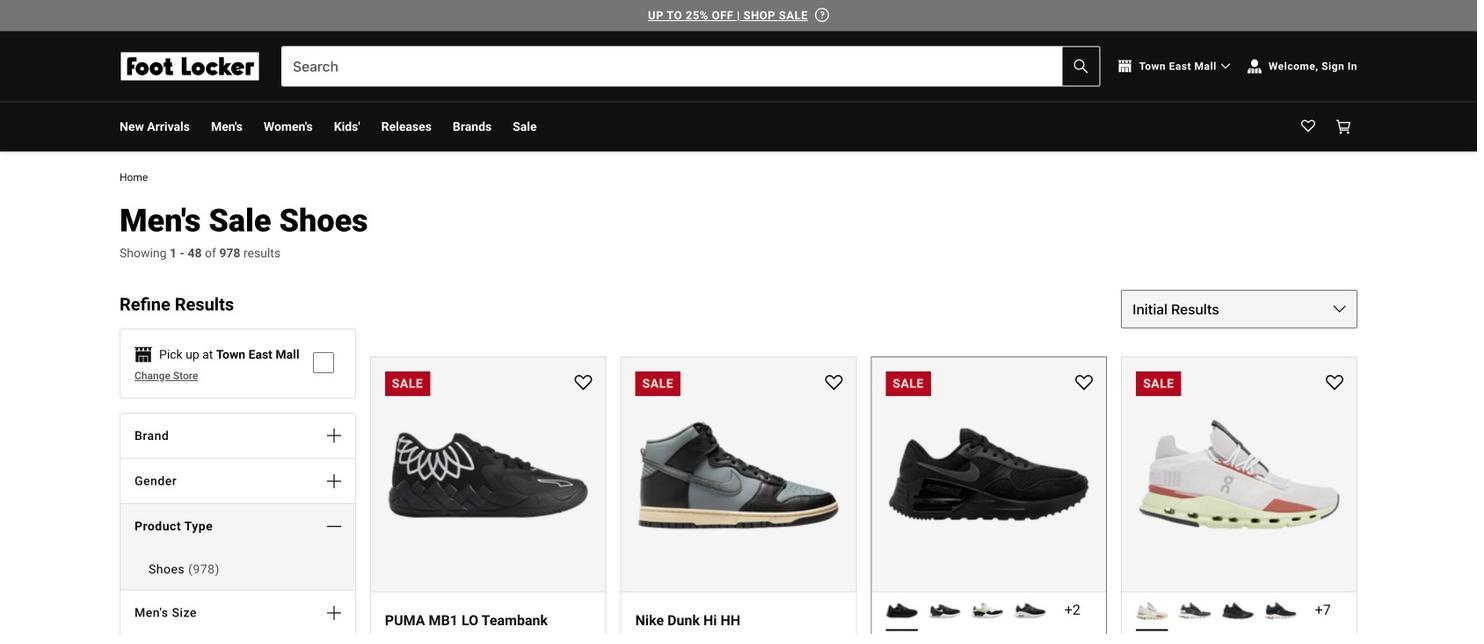 Task type: describe. For each thing, give the bounding box(es) containing it.
foot locker logo links to the home page image
[[120, 52, 260, 80]]

nike air max system - men's black/gray/black image
[[886, 595, 918, 627]]

nike air max system - men's black/red/white image
[[1014, 595, 1046, 627]]

manage favorites - nike air max system - men's image
[[1076, 375, 1093, 393]]

manage favorites - on cloudnova - men's image
[[1326, 375, 1344, 393]]

my favorites image
[[1302, 120, 1316, 134]]

cart: 0 items image
[[1337, 120, 1351, 134]]

search submit image
[[1074, 59, 1088, 73]]

nike air max system - men's white/black/volt image
[[971, 595, 1004, 627]]



Task type: locate. For each thing, give the bounding box(es) containing it.
on cloudnova - men's beige/blue image
[[1136, 595, 1169, 627]]

manage favorites - nike dunk hi hh - men's image
[[825, 375, 843, 393]]

toolbar
[[120, 102, 986, 152]]

Search search field
[[282, 47, 1100, 86]]

on cloudnova - men's blue/grey image
[[1179, 595, 1211, 627]]

search filters element
[[120, 276, 356, 635]]

more information about up to 25% off | shop sale promotion image
[[815, 8, 829, 22]]

manage favorites - puma mb1 lo teambank - men's image
[[575, 375, 592, 393]]

nike air max system - men's black/white/gray image
[[929, 595, 961, 627]]

search results region
[[356, 276, 1358, 635]]

primary element
[[106, 102, 1372, 152]]

on cloudnova - men's black/black image
[[1222, 595, 1254, 627]]

None search field
[[281, 46, 1101, 87]]

on cloudnova - men's grey/white image
[[1265, 595, 1297, 627]]



Task type: vqa. For each thing, say whether or not it's contained in the screenshot.
Manage Favorites - Nike Dunk Hi HH - Men's icon
yes



